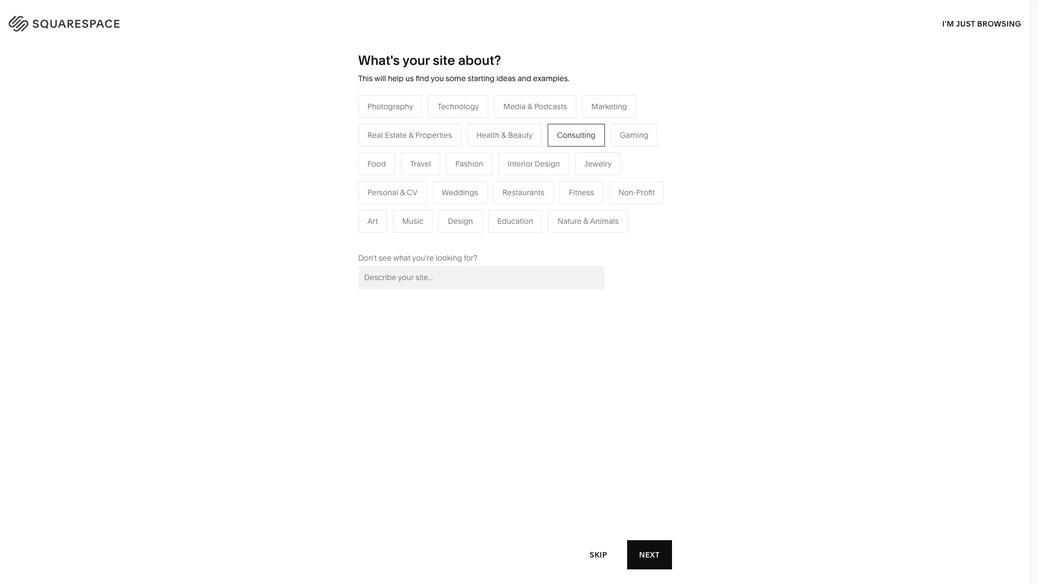 Task type: describe. For each thing, give the bounding box(es) containing it.
community
[[277, 199, 319, 209]]

non- inside radio
[[619, 188, 637, 197]]

will
[[375, 74, 386, 83]]

Media & Podcasts radio
[[495, 95, 577, 118]]

1 vertical spatial estate
[[409, 231, 431, 241]]

0 horizontal spatial restaurants
[[392, 167, 434, 176]]

fitness link
[[506, 183, 542, 193]]

you're
[[412, 253, 434, 263]]

don't
[[358, 253, 377, 263]]

restaurants link
[[392, 167, 445, 176]]

& inside 'personal & cv' option
[[400, 188, 405, 197]]

see
[[379, 253, 392, 263]]

1 vertical spatial real
[[392, 231, 407, 241]]

skip
[[590, 550, 608, 560]]

Consulting radio
[[548, 124, 605, 147]]

some
[[446, 74, 466, 83]]

nature inside "option"
[[558, 216, 582, 226]]

profit
[[637, 188, 655, 197]]

Travel radio
[[401, 152, 441, 175]]

profits
[[346, 199, 368, 209]]

animals inside "option"
[[590, 216, 619, 226]]

decor
[[536, 150, 558, 160]]

what's
[[358, 52, 400, 68]]

Photography radio
[[358, 95, 423, 118]]

1 vertical spatial real estate & properties
[[392, 231, 476, 241]]

Gaming radio
[[611, 124, 658, 147]]

your
[[403, 52, 430, 68]]

squarespace logo image
[[22, 13, 142, 30]]

Food radio
[[358, 152, 395, 175]]

looking
[[436, 253, 462, 263]]

you
[[431, 74, 444, 83]]

beauty
[[508, 130, 533, 140]]

site
[[433, 52, 456, 68]]

Fashion radio
[[447, 152, 493, 175]]

travel down real estate & properties radio
[[392, 150, 413, 160]]

Fitness radio
[[560, 181, 604, 204]]

Interior Design radio
[[499, 152, 570, 175]]

0 horizontal spatial animals
[[538, 167, 567, 176]]

travel inside radio
[[411, 159, 431, 169]]

browsing
[[978, 19, 1022, 28]]

& inside nature & animals "option"
[[584, 216, 589, 226]]

technology
[[438, 102, 479, 111]]

community & non-profits link
[[277, 199, 379, 209]]

0 horizontal spatial media & podcasts
[[392, 183, 455, 193]]

Health & Beauty radio
[[468, 124, 542, 147]]

find
[[416, 74, 429, 83]]

interior
[[508, 159, 533, 169]]

personal & cv
[[368, 188, 418, 197]]

Weddings radio
[[433, 181, 488, 204]]

food
[[368, 159, 386, 169]]

what's your site about? this will help us find you some starting ideas and examples.
[[358, 52, 570, 83]]

jewelry
[[585, 159, 612, 169]]

home & decor
[[506, 150, 558, 160]]

art
[[368, 216, 378, 226]]

for?
[[464, 253, 478, 263]]

0 horizontal spatial weddings
[[392, 215, 428, 225]]

media & podcasts inside radio
[[504, 102, 568, 111]]

estate inside radio
[[385, 130, 407, 140]]

Jewelry radio
[[576, 152, 621, 175]]

properties inside real estate & properties radio
[[416, 130, 452, 140]]

community & non-profits
[[277, 199, 368, 209]]

cv
[[407, 188, 418, 197]]

health
[[477, 130, 500, 140]]

nature & animals inside nature & animals "option"
[[558, 216, 619, 226]]

i'm
[[943, 19, 955, 28]]

degraw image
[[370, 370, 661, 584]]

starting
[[468, 74, 495, 83]]

log             in
[[990, 17, 1017, 27]]

1 vertical spatial non-
[[328, 199, 346, 209]]



Task type: locate. For each thing, give the bounding box(es) containing it.
home
[[506, 150, 528, 160]]

i'm just browsing
[[943, 19, 1022, 28]]

1 vertical spatial nature & animals
[[558, 216, 619, 226]]

1 horizontal spatial weddings
[[442, 188, 479, 197]]

nature & animals down "home & decor" 'link' on the top
[[506, 167, 567, 176]]

0 vertical spatial estate
[[385, 130, 407, 140]]

help
[[388, 74, 404, 83]]

interior design
[[508, 159, 560, 169]]

real down music
[[392, 231, 407, 241]]

Technology radio
[[429, 95, 489, 118]]

travel
[[392, 150, 413, 160], [411, 159, 431, 169]]

estate
[[385, 130, 407, 140], [409, 231, 431, 241]]

in
[[1009, 17, 1017, 27]]

Education radio
[[489, 210, 543, 233]]

1 horizontal spatial real
[[392, 231, 407, 241]]

1 vertical spatial animals
[[590, 216, 619, 226]]

and
[[518, 74, 532, 83]]

home & decor link
[[506, 150, 569, 160]]

weddings down events link
[[392, 215, 428, 225]]

fitness inside radio
[[569, 188, 595, 197]]

0 vertical spatial weddings
[[442, 188, 479, 197]]

ideas
[[497, 74, 516, 83]]

restaurants
[[392, 167, 434, 176], [503, 188, 545, 197]]

properties
[[416, 130, 452, 140], [440, 231, 476, 241]]

media & podcasts down and
[[504, 102, 568, 111]]

media & podcasts link
[[392, 183, 466, 193]]

consulting
[[557, 130, 596, 140]]

0 vertical spatial properties
[[416, 130, 452, 140]]

Real Estate & Properties radio
[[358, 124, 462, 147]]

1 vertical spatial properties
[[440, 231, 476, 241]]

properties up travel radio
[[416, 130, 452, 140]]

log
[[990, 17, 1007, 27]]

estate up travel link at left
[[385, 130, 407, 140]]

degraw element
[[370, 370, 661, 584]]

0 horizontal spatial nature
[[506, 167, 530, 176]]

weddings link
[[392, 215, 439, 225]]

1 horizontal spatial non-
[[619, 188, 637, 197]]

0 vertical spatial nature & animals
[[506, 167, 567, 176]]

education
[[498, 216, 534, 226]]

Marketing radio
[[583, 95, 637, 118]]

1 horizontal spatial podcasts
[[535, 102, 568, 111]]

& inside health & beauty option
[[502, 130, 507, 140]]

media
[[504, 102, 526, 111], [392, 183, 414, 193]]

weddings
[[442, 188, 479, 197], [392, 215, 428, 225]]

us
[[406, 74, 414, 83]]

0 horizontal spatial design
[[448, 216, 473, 226]]

0 horizontal spatial estate
[[385, 130, 407, 140]]

1 horizontal spatial nature
[[558, 216, 582, 226]]

0 horizontal spatial real
[[368, 130, 383, 140]]

health & beauty
[[477, 130, 533, 140]]

next button
[[628, 541, 672, 570]]

Restaurants radio
[[494, 181, 554, 204]]

restaurants inside option
[[503, 188, 545, 197]]

real estate & properties up travel link at left
[[368, 130, 452, 140]]

& inside media & podcasts radio
[[528, 102, 533, 111]]

0 horizontal spatial fitness
[[506, 183, 531, 193]]

real inside real estate & properties radio
[[368, 130, 383, 140]]

animals
[[538, 167, 567, 176], [590, 216, 619, 226]]

1 horizontal spatial media
[[504, 102, 526, 111]]

animals down decor
[[538, 167, 567, 176]]

skip button
[[578, 540, 620, 570]]

this
[[358, 74, 373, 83]]

events link
[[392, 199, 426, 209]]

design inside option
[[535, 159, 560, 169]]

examples.
[[534, 74, 570, 83]]

gaming
[[620, 130, 649, 140]]

real estate & properties up you're
[[392, 231, 476, 241]]

real estate & properties link
[[392, 231, 487, 241]]

about?
[[459, 52, 501, 68]]

weddings up design radio
[[442, 188, 479, 197]]

1 horizontal spatial media & podcasts
[[504, 102, 568, 111]]

0 vertical spatial animals
[[538, 167, 567, 176]]

podcasts down examples.
[[535, 102, 568, 111]]

media up beauty
[[504, 102, 526, 111]]

photography
[[368, 102, 413, 111]]

design
[[535, 159, 560, 169], [448, 216, 473, 226]]

non-profit
[[619, 188, 655, 197]]

nature & animals down fitness radio
[[558, 216, 619, 226]]

1 horizontal spatial animals
[[590, 216, 619, 226]]

i'm just browsing link
[[943, 9, 1022, 38]]

weddings inside radio
[[442, 188, 479, 197]]

non-
[[619, 188, 637, 197], [328, 199, 346, 209]]

0 vertical spatial restaurants
[[392, 167, 434, 176]]

design inside radio
[[448, 216, 473, 226]]

1 vertical spatial nature
[[558, 216, 582, 226]]

podcasts down restaurants link
[[423, 183, 455, 193]]

Don't see what you're looking for? field
[[358, 266, 605, 289]]

real estate & properties
[[368, 130, 452, 140], [392, 231, 476, 241]]

0 vertical spatial nature
[[506, 167, 530, 176]]

real
[[368, 130, 383, 140], [392, 231, 407, 241]]

Personal & CV radio
[[358, 181, 427, 204]]

podcasts inside radio
[[535, 102, 568, 111]]

what
[[394, 253, 411, 263]]

0 horizontal spatial media
[[392, 183, 414, 193]]

& inside real estate & properties radio
[[409, 130, 414, 140]]

1 vertical spatial weddings
[[392, 215, 428, 225]]

don't see what you're looking for?
[[358, 253, 478, 263]]

real up food option
[[368, 130, 383, 140]]

0 vertical spatial media
[[504, 102, 526, 111]]

1 vertical spatial restaurants
[[503, 188, 545, 197]]

fitness
[[506, 183, 531, 193], [569, 188, 595, 197]]

Design radio
[[439, 210, 483, 233]]

properties up looking
[[440, 231, 476, 241]]

fitness up nature & animals "option"
[[569, 188, 595, 197]]

0 vertical spatial non-
[[619, 188, 637, 197]]

0 vertical spatial real
[[368, 130, 383, 140]]

events
[[392, 199, 415, 209]]

&
[[528, 102, 533, 111], [409, 130, 414, 140], [502, 130, 507, 140], [530, 150, 534, 160], [532, 167, 537, 176], [416, 183, 421, 193], [400, 188, 405, 197], [321, 199, 326, 209], [584, 216, 589, 226], [433, 231, 438, 241]]

nature
[[506, 167, 530, 176], [558, 216, 582, 226]]

squarespace logo link
[[22, 13, 221, 30]]

restaurants down the nature & animals link
[[503, 188, 545, 197]]

personal
[[368, 188, 399, 197]]

nature & animals link
[[506, 167, 578, 176]]

media & podcasts down restaurants link
[[392, 183, 455, 193]]

animals down fitness radio
[[590, 216, 619, 226]]

fitness down interior
[[506, 183, 531, 193]]

1 horizontal spatial estate
[[409, 231, 431, 241]]

media up events
[[392, 183, 414, 193]]

nature & animals
[[506, 167, 567, 176], [558, 216, 619, 226]]

1 vertical spatial media & podcasts
[[392, 183, 455, 193]]

0 vertical spatial design
[[535, 159, 560, 169]]

just
[[957, 19, 976, 28]]

media & podcasts
[[504, 102, 568, 111], [392, 183, 455, 193]]

next
[[640, 550, 660, 560]]

1 horizontal spatial restaurants
[[503, 188, 545, 197]]

podcasts
[[535, 102, 568, 111], [423, 183, 455, 193]]

0 vertical spatial podcasts
[[535, 102, 568, 111]]

non- down jewelry 'option' at the right of page
[[619, 188, 637, 197]]

travel link
[[392, 150, 423, 160]]

1 horizontal spatial design
[[535, 159, 560, 169]]

log             in link
[[990, 17, 1017, 27]]

real estate & properties inside real estate & properties radio
[[368, 130, 452, 140]]

0 horizontal spatial non-
[[328, 199, 346, 209]]

music
[[403, 216, 424, 226]]

travel up media & podcasts link
[[411, 159, 431, 169]]

non- right community
[[328, 199, 346, 209]]

0 vertical spatial media & podcasts
[[504, 102, 568, 111]]

estate down music
[[409, 231, 431, 241]]

1 vertical spatial design
[[448, 216, 473, 226]]

nature down fitness radio
[[558, 216, 582, 226]]

0 vertical spatial real estate & properties
[[368, 130, 452, 140]]

1 vertical spatial podcasts
[[423, 183, 455, 193]]

marketing
[[592, 102, 628, 111]]

0 horizontal spatial podcasts
[[423, 183, 455, 193]]

restaurants down travel link at left
[[392, 167, 434, 176]]

Non-Profit radio
[[610, 181, 665, 204]]

nature down the home
[[506, 167, 530, 176]]

Art radio
[[358, 210, 387, 233]]

Nature & Animals radio
[[549, 210, 628, 233]]

fashion
[[456, 159, 484, 169]]

media inside radio
[[504, 102, 526, 111]]

Music radio
[[393, 210, 433, 233]]

1 vertical spatial media
[[392, 183, 414, 193]]

1 horizontal spatial fitness
[[569, 188, 595, 197]]



Task type: vqa. For each thing, say whether or not it's contained in the screenshot.
"I"
no



